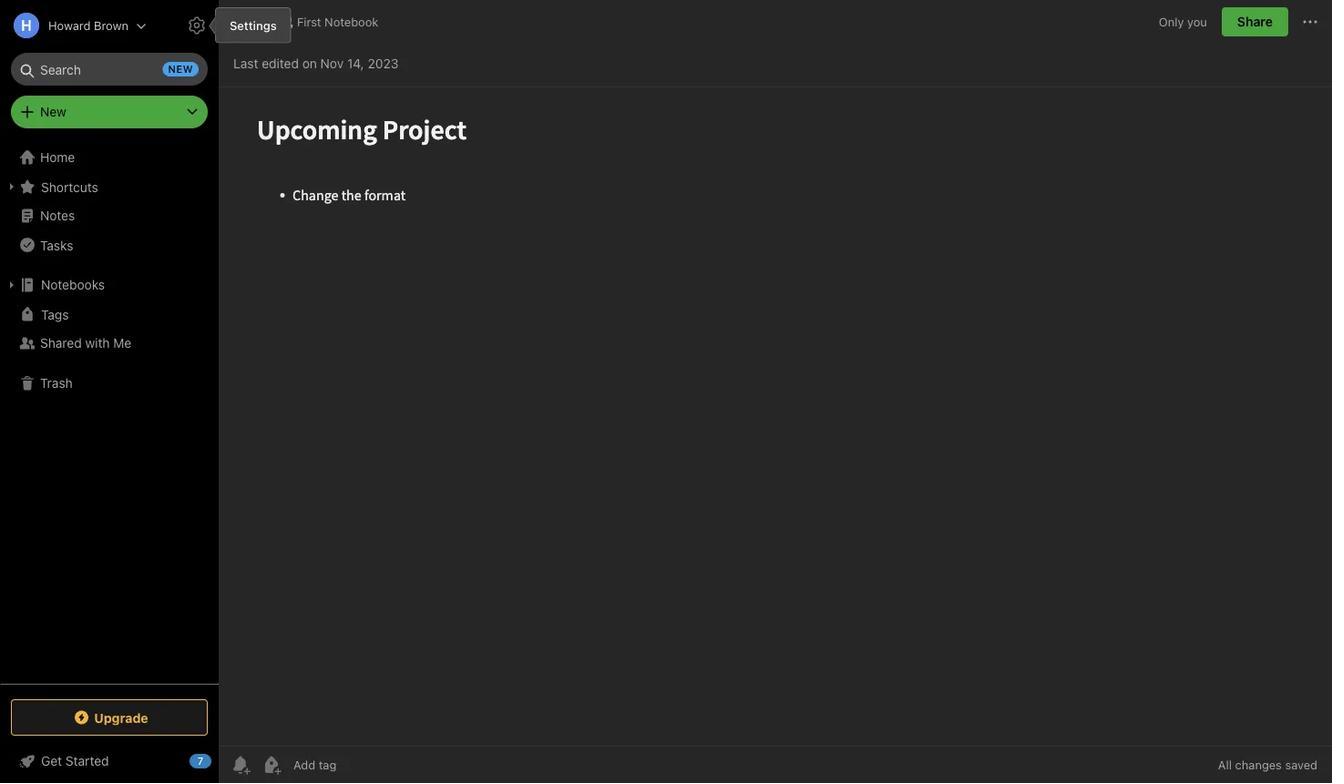 Task type: locate. For each thing, give the bounding box(es) containing it.
notebooks
[[41, 277, 105, 293]]

trash
[[40, 376, 73, 391]]

tree containing home
[[0, 143, 219, 683]]

share button
[[1222, 7, 1288, 36]]

settings tooltip
[[202, 7, 291, 43]]

tree
[[0, 143, 219, 683]]

saved
[[1285, 759, 1318, 772]]

notebook
[[325, 15, 378, 28]]

get started
[[41, 754, 109, 769]]

notebooks link
[[0, 271, 218, 300]]

new
[[40, 104, 66, 119]]

changes
[[1235, 759, 1282, 772]]

tasks
[[40, 238, 73, 253]]

last edited on nov 14, 2023
[[233, 56, 399, 71]]

shared
[[40, 336, 82, 351]]

Note Editor text field
[[219, 87, 1332, 746]]

upgrade
[[94, 711, 148, 726]]

first notebook
[[297, 15, 378, 28]]

tasks button
[[0, 231, 218, 260]]

7
[[198, 756, 203, 768]]

expand notebooks image
[[5, 278, 19, 293]]

share
[[1237, 14, 1273, 29]]

settings
[[230, 18, 277, 32]]

last
[[233, 56, 258, 71]]

home link
[[0, 143, 219, 172]]

edited
[[262, 56, 299, 71]]

you
[[1187, 15, 1207, 28]]

more actions image
[[1299, 11, 1321, 33]]

14,
[[347, 56, 364, 71]]

home
[[40, 150, 75, 165]]

note window element
[[219, 0, 1332, 784]]

me
[[113, 336, 131, 351]]



Task type: describe. For each thing, give the bounding box(es) containing it.
new
[[168, 63, 193, 75]]

with
[[85, 336, 110, 351]]

on
[[302, 56, 317, 71]]

howard
[[48, 19, 91, 32]]

first notebook button
[[274, 9, 385, 35]]

Account field
[[0, 7, 147, 44]]

notes link
[[0, 201, 218, 231]]

first
[[297, 15, 321, 28]]

all
[[1218, 759, 1232, 772]]

started
[[65, 754, 109, 769]]

tags
[[41, 307, 69, 322]]

expand note image
[[231, 11, 253, 33]]

trash link
[[0, 369, 218, 398]]

only you
[[1159, 15, 1207, 28]]

settings image
[[186, 15, 208, 36]]

howard brown
[[48, 19, 128, 32]]

shared with me
[[40, 336, 131, 351]]

nov
[[320, 56, 344, 71]]

Add tag field
[[292, 758, 428, 773]]

shortcuts
[[41, 179, 98, 194]]

add a reminder image
[[230, 755, 252, 776]]

Help and Learning task checklist field
[[0, 747, 219, 776]]

only
[[1159, 15, 1184, 28]]

More actions field
[[1299, 7, 1321, 36]]

new search field
[[24, 53, 199, 86]]

shared with me link
[[0, 329, 218, 358]]

tags button
[[0, 300, 218, 329]]

get
[[41, 754, 62, 769]]

all changes saved
[[1218, 759, 1318, 772]]

notes
[[40, 208, 75, 223]]

click to collapse image
[[212, 750, 226, 772]]

Search text field
[[24, 53, 195, 86]]

upgrade button
[[11, 700, 208, 736]]

new button
[[11, 96, 208, 128]]

brown
[[94, 19, 128, 32]]

2023
[[368, 56, 399, 71]]

shortcuts button
[[0, 172, 218, 201]]

add tag image
[[261, 755, 282, 776]]



Task type: vqa. For each thing, say whether or not it's contained in the screenshot.
"required"
no



